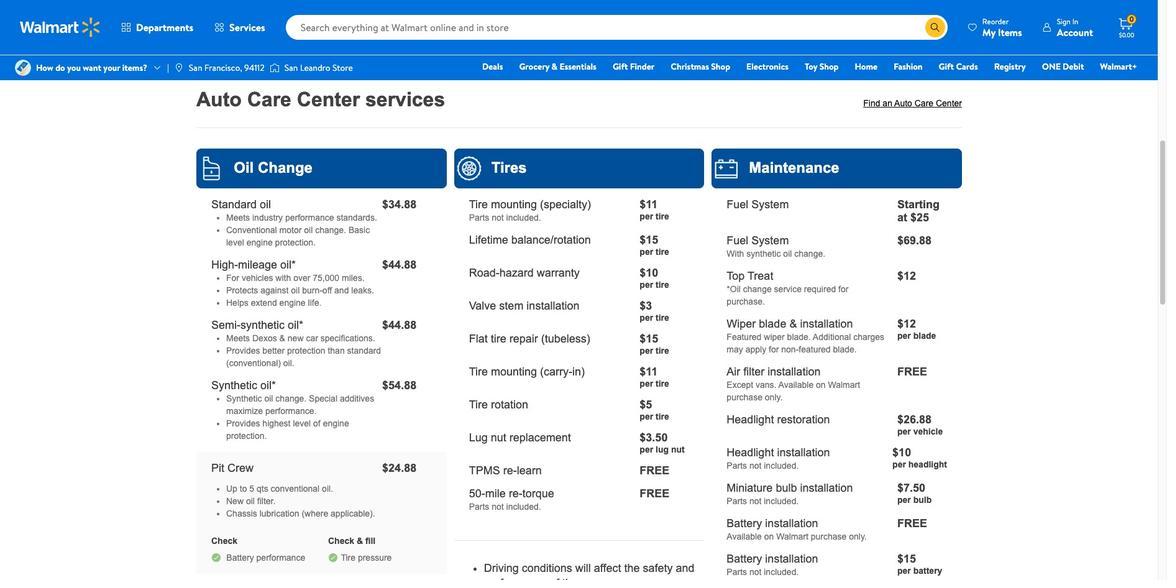 Task type: locate. For each thing, give the bounding box(es) containing it.
shop for christmas shop
[[711, 60, 731, 73]]

store
[[333, 62, 353, 74]]

gift for gift finder
[[613, 60, 628, 73]]

you
[[67, 62, 81, 74]]

1 san from the left
[[189, 62, 202, 74]]

gift left cards
[[939, 60, 954, 73]]

items
[[998, 25, 1023, 39]]

gift finder
[[613, 60, 655, 73]]

how do you want your items?
[[36, 62, 147, 74]]

 image right 94112
[[270, 62, 280, 74]]

1 horizontal spatial gift
[[939, 60, 954, 73]]

gift left finder
[[613, 60, 628, 73]]

sign in account
[[1057, 16, 1094, 39]]

one
[[1042, 60, 1061, 73]]

 image
[[15, 60, 31, 76], [270, 62, 280, 74], [174, 63, 184, 73]]

1 horizontal spatial san
[[285, 62, 298, 74]]

0 horizontal spatial  image
[[15, 60, 31, 76]]

toy shop
[[805, 60, 839, 73]]

 image left how
[[15, 60, 31, 76]]

shop
[[711, 60, 731, 73], [820, 60, 839, 73]]

home
[[855, 60, 878, 73]]

gift
[[613, 60, 628, 73], [939, 60, 954, 73]]

christmas shop link
[[665, 60, 736, 73]]

search icon image
[[931, 22, 941, 32]]

2 shop from the left
[[820, 60, 839, 73]]

fashion link
[[889, 60, 929, 73]]

san left leandro
[[285, 62, 298, 74]]

 image for san leandro store
[[270, 62, 280, 74]]

0 horizontal spatial shop
[[711, 60, 731, 73]]

registry
[[995, 60, 1026, 73]]

 image for san francisco, 94112
[[174, 63, 184, 73]]

Walmart Site-Wide search field
[[286, 15, 948, 40]]

services button
[[204, 12, 276, 42]]

grocery & essentials
[[519, 60, 597, 73]]

1 horizontal spatial  image
[[174, 63, 184, 73]]

account
[[1057, 25, 1094, 39]]

do
[[55, 62, 65, 74]]

shop right "christmas"
[[711, 60, 731, 73]]

2 horizontal spatial  image
[[270, 62, 280, 74]]

 image right |
[[174, 63, 184, 73]]

 image for how do you want your items?
[[15, 60, 31, 76]]

2 gift from the left
[[939, 60, 954, 73]]

2 san from the left
[[285, 62, 298, 74]]

your
[[103, 62, 120, 74]]

1 horizontal spatial shop
[[820, 60, 839, 73]]

walmart+
[[1101, 60, 1138, 73]]

|
[[167, 62, 169, 74]]

Search search field
[[286, 15, 948, 40]]

san
[[189, 62, 202, 74], [285, 62, 298, 74]]

san right |
[[189, 62, 202, 74]]

my
[[983, 25, 996, 39]]

gift for gift cards
[[939, 60, 954, 73]]

0 horizontal spatial san
[[189, 62, 202, 74]]

deals
[[482, 60, 503, 73]]

1 shop from the left
[[711, 60, 731, 73]]

toy
[[805, 60, 818, 73]]

gift cards link
[[934, 60, 984, 73]]

grocery & essentials link
[[514, 60, 602, 73]]

0 horizontal spatial gift
[[613, 60, 628, 73]]

departments button
[[111, 12, 204, 42]]

shop right toy
[[820, 60, 839, 73]]

francisco,
[[204, 62, 242, 74]]

1 gift from the left
[[613, 60, 628, 73]]

one debit
[[1042, 60, 1084, 73]]



Task type: vqa. For each thing, say whether or not it's contained in the screenshot.
Clear filter button
no



Task type: describe. For each thing, give the bounding box(es) containing it.
san for san leandro store
[[285, 62, 298, 74]]

toy shop link
[[800, 60, 845, 73]]

finder
[[630, 60, 655, 73]]

leandro
[[300, 62, 331, 74]]

sign
[[1057, 16, 1071, 26]]

grocery
[[519, 60, 550, 73]]

fashion
[[894, 60, 923, 73]]

items?
[[122, 62, 147, 74]]

shop for toy shop
[[820, 60, 839, 73]]

home link
[[850, 60, 884, 73]]

services
[[229, 21, 265, 34]]

essentials
[[560, 60, 597, 73]]

$0.00
[[1120, 30, 1135, 39]]

gift cards
[[939, 60, 978, 73]]

&
[[552, 60, 558, 73]]

san for san francisco, 94112
[[189, 62, 202, 74]]

cards
[[956, 60, 978, 73]]

departments
[[136, 21, 193, 34]]

electronics link
[[741, 60, 795, 73]]

registry link
[[989, 60, 1032, 73]]

gift finder link
[[607, 60, 660, 73]]

how
[[36, 62, 53, 74]]

deals link
[[477, 60, 509, 73]]

want
[[83, 62, 101, 74]]

christmas
[[671, 60, 709, 73]]

san leandro store
[[285, 62, 353, 74]]

free tire repair & warranty image
[[206, 0, 952, 38]]

christmas shop
[[671, 60, 731, 73]]

walmart+ link
[[1095, 60, 1143, 73]]

in
[[1073, 16, 1079, 26]]

reorder
[[983, 16, 1009, 26]]

94112
[[244, 62, 265, 74]]

0
[[1130, 14, 1134, 24]]

one debit link
[[1037, 60, 1090, 73]]

electronics
[[747, 60, 789, 73]]

san francisco, 94112
[[189, 62, 265, 74]]

debit
[[1063, 60, 1084, 73]]

reorder my items
[[983, 16, 1023, 39]]

0 $0.00
[[1120, 14, 1135, 39]]

walmart image
[[20, 17, 101, 37]]



